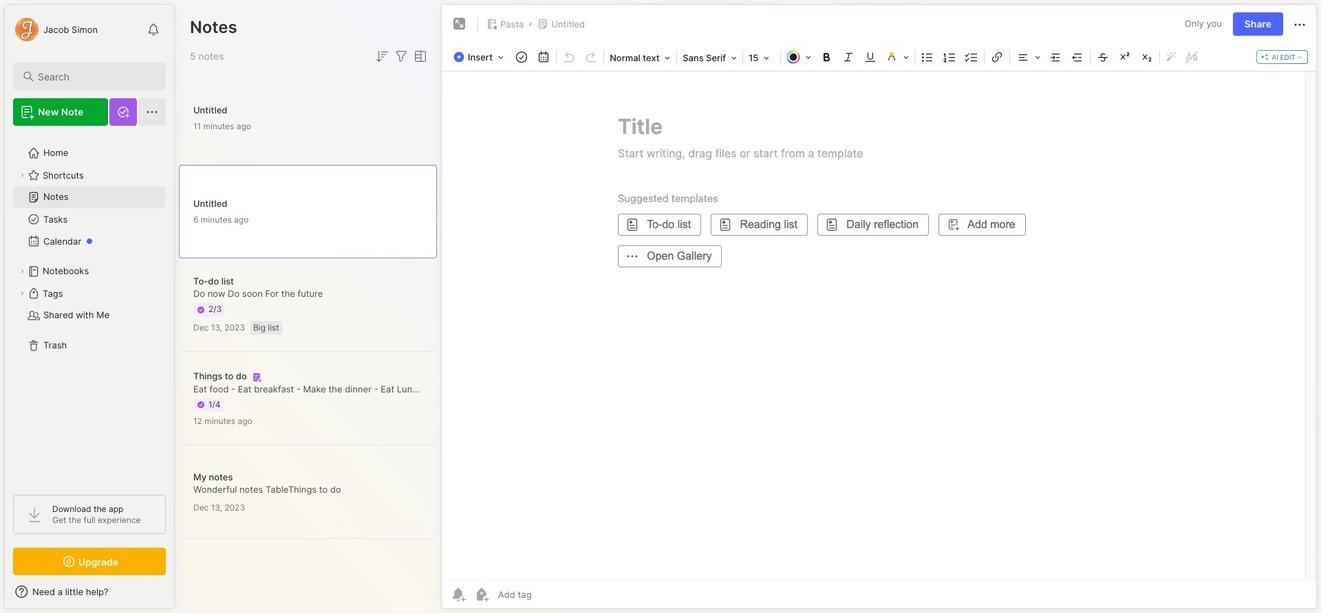 Task type: vqa. For each thing, say whether or not it's contained in the screenshot.
THE ADD TAG field
yes



Task type: locate. For each thing, give the bounding box(es) containing it.
insert link image
[[988, 47, 1007, 67]]

superscript image
[[1116, 47, 1135, 67]]

More actions field
[[1292, 15, 1308, 33]]

Search text field
[[38, 70, 153, 83]]

add filters image
[[393, 48, 410, 65]]

checklist image
[[962, 47, 982, 67]]

Add filters field
[[393, 48, 410, 65]]

Font family field
[[679, 48, 741, 67]]

Insert field
[[450, 47, 511, 67]]

Highlight field
[[882, 47, 913, 67]]

bulleted list image
[[918, 47, 937, 67]]

expand tags image
[[18, 290, 26, 298]]

add a reminder image
[[450, 587, 467, 604]]

task image
[[512, 47, 531, 67]]

Account field
[[13, 16, 98, 43]]

bold image
[[817, 47, 836, 67]]

Font size field
[[745, 48, 779, 67]]

add tag image
[[474, 587, 490, 604]]

indent image
[[1046, 47, 1065, 67]]

tree
[[5, 134, 174, 483]]

None search field
[[38, 68, 153, 85]]



Task type: describe. For each thing, give the bounding box(es) containing it.
subscript image
[[1138, 47, 1157, 67]]

Note Editor text field
[[442, 71, 1317, 581]]

calendar event image
[[534, 47, 553, 67]]

none search field inside main element
[[38, 68, 153, 85]]

outdent image
[[1068, 47, 1088, 67]]

note window element
[[441, 4, 1317, 613]]

click to collapse image
[[174, 588, 184, 605]]

View options field
[[410, 48, 429, 65]]

tree inside main element
[[5, 134, 174, 483]]

numbered list image
[[940, 47, 960, 67]]

Heading level field
[[606, 48, 675, 67]]

expand notebooks image
[[18, 268, 26, 276]]

main element
[[0, 0, 179, 614]]

Sort options field
[[374, 48, 390, 65]]

Font color field
[[783, 47, 816, 67]]

italic image
[[839, 47, 858, 67]]

WHAT'S NEW field
[[5, 582, 174, 604]]

underline image
[[861, 47, 880, 67]]

expand note image
[[451, 16, 468, 32]]

Alignment field
[[1012, 47, 1045, 67]]

Add tag field
[[497, 589, 601, 602]]

strikethrough image
[[1094, 47, 1113, 67]]

more actions image
[[1292, 16, 1308, 33]]



